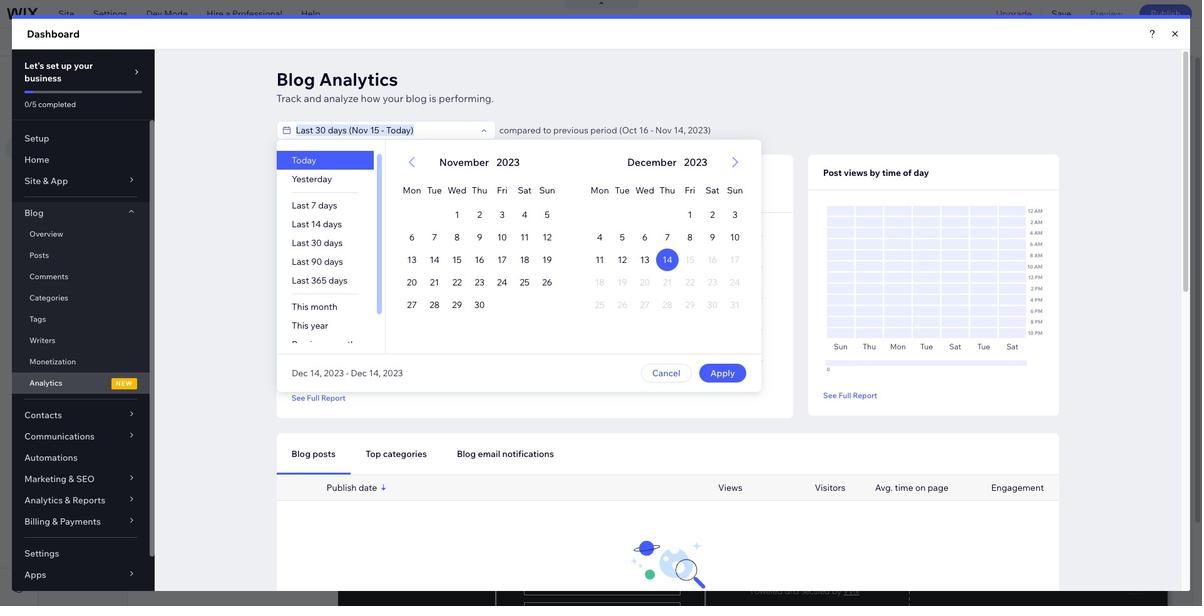 Task type: describe. For each thing, give the bounding box(es) containing it.
save
[[1052, 8, 1072, 19]]

professional
[[232, 8, 282, 19]]

search
[[1162, 36, 1191, 48]]

mode
[[164, 8, 188, 19]]

help
[[301, 8, 320, 19]]

https://www.wix.com/mysite connect your domain
[[215, 36, 424, 48]]

blog pages
[[143, 101, 189, 112]]

hire
[[207, 8, 224, 19]]

pages for site
[[75, 68, 104, 81]]

site for site pages and menu
[[53, 68, 72, 81]]

blog
[[143, 101, 162, 112]]

upgrade
[[996, 8, 1032, 19]]

preview
[[1090, 8, 1123, 19]]

https://www.wix.com/mysite
[[215, 36, 330, 48]]

preview button
[[1081, 0, 1132, 28]]

your
[[372, 36, 391, 48]]

tools button
[[1076, 28, 1136, 56]]



Task type: locate. For each thing, give the bounding box(es) containing it.
site down the site pages and menu
[[53, 101, 69, 113]]

1 vertical spatial pages
[[164, 101, 189, 112]]

0 vertical spatial site
[[58, 8, 74, 19]]

0 horizontal spatial menu
[[71, 101, 95, 113]]

settings
[[93, 8, 127, 19]]

dev
[[146, 8, 162, 19]]

site
[[58, 8, 74, 19], [53, 68, 72, 81], [53, 101, 69, 113]]

and
[[106, 68, 124, 81]]

1 horizontal spatial pages
[[164, 101, 189, 112]]

pages
[[75, 68, 104, 81], [164, 101, 189, 112]]

search button
[[1136, 28, 1202, 56]]

publish button
[[1140, 4, 1192, 23]]

site down "blog" on the left top of the page
[[53, 68, 72, 81]]

pages right blog
[[164, 101, 189, 112]]

2 vertical spatial site
[[53, 101, 69, 113]]

menu right and
[[126, 68, 153, 81]]

1 vertical spatial site
[[53, 68, 72, 81]]

save button
[[1042, 0, 1081, 28]]

a
[[226, 8, 230, 19]]

menu down the site pages and menu
[[71, 101, 95, 113]]

site menu
[[53, 101, 95, 113]]

blog
[[47, 36, 72, 48]]

domain
[[393, 36, 424, 48]]

pages left and
[[75, 68, 104, 81]]

connect
[[335, 36, 370, 48]]

pages for blog
[[164, 101, 189, 112]]

0 vertical spatial pages
[[75, 68, 104, 81]]

dev mode
[[146, 8, 188, 19]]

1 vertical spatial menu
[[71, 101, 95, 113]]

site pages and menu
[[53, 68, 153, 81]]

0 vertical spatial menu
[[126, 68, 153, 81]]

tools
[[1103, 36, 1124, 48]]

site for site menu
[[53, 101, 69, 113]]

menu
[[126, 68, 153, 81], [71, 101, 95, 113]]

publish
[[1151, 8, 1181, 19]]

0 horizontal spatial pages
[[75, 68, 104, 81]]

hire a professional
[[207, 8, 282, 19]]

100% button
[[1025, 28, 1076, 56]]

1 horizontal spatial menu
[[126, 68, 153, 81]]

site up "blog" on the left top of the page
[[58, 8, 74, 19]]

site for site
[[58, 8, 74, 19]]

100%
[[1045, 36, 1067, 48]]



Task type: vqa. For each thing, say whether or not it's contained in the screenshot.
the rightmost trial
no



